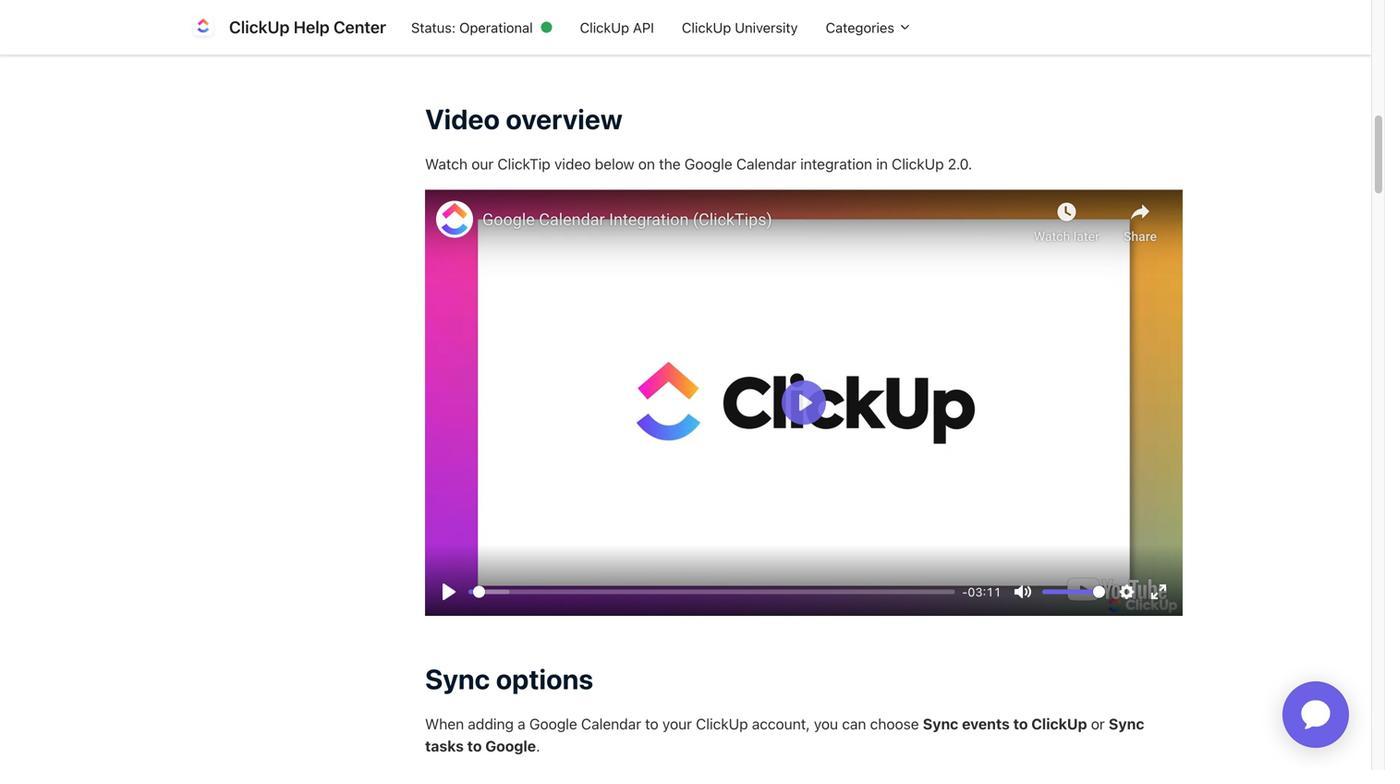 Task type: locate. For each thing, give the bounding box(es) containing it.
watch our clicktip video below on the google calendar integration in clickup 2.0.
[[425, 155, 973, 173]]

0 horizontal spatial a
[[518, 716, 526, 734]]

center
[[334, 17, 386, 37]]

1 horizontal spatial sync
[[923, 716, 959, 734]]

a right adding
[[518, 716, 526, 734]]

Volume range field
[[1043, 584, 1106, 601]]

your
[[561, 36, 591, 53], [663, 716, 692, 734]]

on
[[639, 155, 655, 173]]

1 horizontal spatial your
[[663, 716, 692, 734]]

events
[[623, 6, 667, 24], [962, 716, 1010, 734]]

0 horizontal spatial calendar
[[581, 716, 642, 734]]

1 horizontal spatial events
[[962, 716, 1010, 734]]

clickup help center
[[229, 17, 386, 37]]

0 horizontal spatial sync
[[425, 663, 490, 696]]

1 horizontal spatial in
[[877, 155, 888, 173]]

can
[[842, 716, 867, 734]]

0 vertical spatial calendar
[[737, 155, 797, 173]]

video overview
[[425, 102, 623, 135]]

google down university
[[769, 36, 817, 53]]

adding
[[468, 716, 514, 734]]

below
[[595, 155, 635, 173]]

0 vertical spatial events
[[623, 6, 667, 24]]

-
[[963, 585, 968, 599]]

sync inside sync tasks to google
[[1109, 716, 1145, 734]]

1 vertical spatial your
[[663, 716, 692, 734]]

calendar left "integration"
[[737, 155, 797, 173]]

1 vertical spatial tasks
[[425, 738, 464, 756]]

0 vertical spatial in
[[747, 6, 759, 24]]

progress bar
[[469, 590, 956, 595]]

the right on
[[659, 155, 681, 173]]

you
[[814, 716, 839, 734]]

sync
[[425, 663, 490, 696], [923, 716, 959, 734], [1109, 716, 1145, 734]]

status:
[[411, 19, 456, 35]]

0 vertical spatial the
[[763, 6, 785, 24]]

sync up when
[[425, 663, 490, 696]]

0 vertical spatial tasks
[[651, 36, 686, 53]]

sync right or
[[1109, 716, 1145, 734]]

watch
[[425, 155, 468, 173]]

video
[[425, 102, 500, 135]]

in right "integration"
[[877, 155, 888, 173]]

a
[[707, 36, 715, 53], [518, 716, 526, 734]]

overview
[[506, 102, 623, 135]]

you
[[447, 36, 472, 53]]

2 horizontal spatial sync
[[1109, 716, 1145, 734]]

in up shared
[[747, 6, 759, 24]]

tasks
[[651, 36, 686, 53], [425, 738, 464, 756]]

0 horizontal spatial the
[[659, 155, 681, 173]]

google up '.'
[[530, 716, 578, 734]]

current time element
[[958, 582, 1006, 603]]

1 vertical spatial calendar
[[581, 716, 642, 734]]

to
[[690, 36, 704, 53], [645, 716, 659, 734], [1014, 716, 1028, 734], [467, 738, 482, 756]]

clickup help center link
[[189, 12, 397, 42]]

the
[[763, 6, 785, 24], [659, 155, 681, 173]]

calendar
[[737, 155, 797, 173], [581, 716, 642, 734]]

application
[[1261, 660, 1372, 771]]

1 horizontal spatial calendar
[[737, 155, 797, 173]]

0 vertical spatial your
[[561, 36, 591, 53]]

when adding a google calendar to your clickup account, you can choose sync events to clickup or
[[425, 716, 1109, 734]]

cannot
[[476, 36, 522, 53]]

sync for sync tasks to google
[[1109, 716, 1145, 734]]

the up shared
[[763, 6, 785, 24]]

tasks down api
[[651, 36, 686, 53]]

events left will
[[623, 6, 667, 24]]

choose
[[870, 716, 919, 734]]

0 horizontal spatial tasks
[[425, 738, 464, 756]]

1 vertical spatial events
[[962, 716, 1010, 734]]

google down adding
[[486, 738, 536, 756]]

mobile
[[844, 6, 889, 24]]

sync right 'choose'
[[923, 716, 959, 734]]

tasks down when
[[425, 738, 464, 756]]

shared
[[719, 36, 765, 53]]

clickup
[[788, 6, 841, 24], [229, 17, 290, 37], [580, 19, 630, 35], [682, 19, 731, 35], [595, 36, 647, 53], [892, 155, 944, 173], [696, 716, 748, 734], [1032, 716, 1088, 734]]

clickup help help center home page image
[[189, 12, 218, 42]]

google
[[769, 36, 817, 53], [685, 155, 733, 173], [530, 716, 578, 734], [486, 738, 536, 756]]

clickup university link
[[668, 10, 812, 45]]

a left shared
[[707, 36, 715, 53]]

2.0.
[[948, 155, 973, 173]]

video
[[555, 155, 591, 173]]

events right 'choose'
[[962, 716, 1010, 734]]

Seek range field
[[469, 584, 956, 601]]

university
[[735, 19, 798, 35]]

synced
[[571, 6, 619, 24]]

0 vertical spatial a
[[707, 36, 715, 53]]

calendar down 'options'
[[581, 716, 642, 734]]

tasks inside sync tasks to google
[[425, 738, 464, 756]]

to inside sync tasks to google
[[467, 738, 482, 756]]

1 horizontal spatial tasks
[[651, 36, 686, 53]]

in
[[747, 6, 759, 24], [877, 155, 888, 173]]



Task type: describe. For each thing, give the bounding box(es) containing it.
clickup university
[[682, 19, 798, 35]]

clickup mobile app link
[[788, 6, 918, 24]]

0 horizontal spatial your
[[561, 36, 591, 53]]

.
[[536, 738, 540, 756]]

api
[[633, 19, 654, 35]]

1 horizontal spatial a
[[707, 36, 715, 53]]

1 vertical spatial a
[[518, 716, 526, 734]]

0 horizontal spatial in
[[747, 6, 759, 24]]

once
[[470, 6, 505, 24]]

google right on
[[685, 155, 733, 173]]

display
[[696, 6, 743, 24]]

sync tasks to google
[[425, 716, 1145, 756]]

0 horizontal spatial events
[[623, 6, 667, 24]]

clicktip
[[498, 155, 551, 173]]

will
[[671, 6, 692, 24]]

sync for sync options
[[425, 663, 490, 696]]

-03:11
[[963, 585, 1002, 599]]

when
[[425, 716, 464, 734]]

account,
[[752, 716, 810, 734]]

operational
[[460, 19, 533, 35]]

integration
[[801, 155, 873, 173]]

categories button
[[812, 10, 926, 45]]

clickup api link
[[566, 10, 668, 45]]

once enabled, synced events will display in the clickup mobile app
[[470, 6, 918, 24]]

app
[[893, 6, 918, 24]]

options
[[496, 663, 594, 696]]

categories
[[826, 19, 898, 35]]

sync options
[[425, 663, 594, 696]]

google inside sync tasks to google
[[486, 738, 536, 756]]

help
[[294, 17, 330, 37]]

1 vertical spatial in
[[877, 155, 888, 173]]

enabled,
[[509, 6, 567, 24]]

sync
[[526, 36, 558, 53]]

or
[[1092, 716, 1105, 734]]

you cannot sync your clickup tasks to a shared google calendar.
[[447, 36, 888, 53]]

1 horizontal spatial the
[[763, 6, 785, 24]]

1 vertical spatial the
[[659, 155, 681, 173]]

03:11
[[968, 585, 1002, 599]]

calendar.
[[821, 36, 884, 53]]

status: operational
[[411, 19, 533, 35]]

our
[[472, 155, 494, 173]]

clickup api
[[580, 19, 654, 35]]



Task type: vqa. For each thing, say whether or not it's contained in the screenshot.
the rightmost of
no



